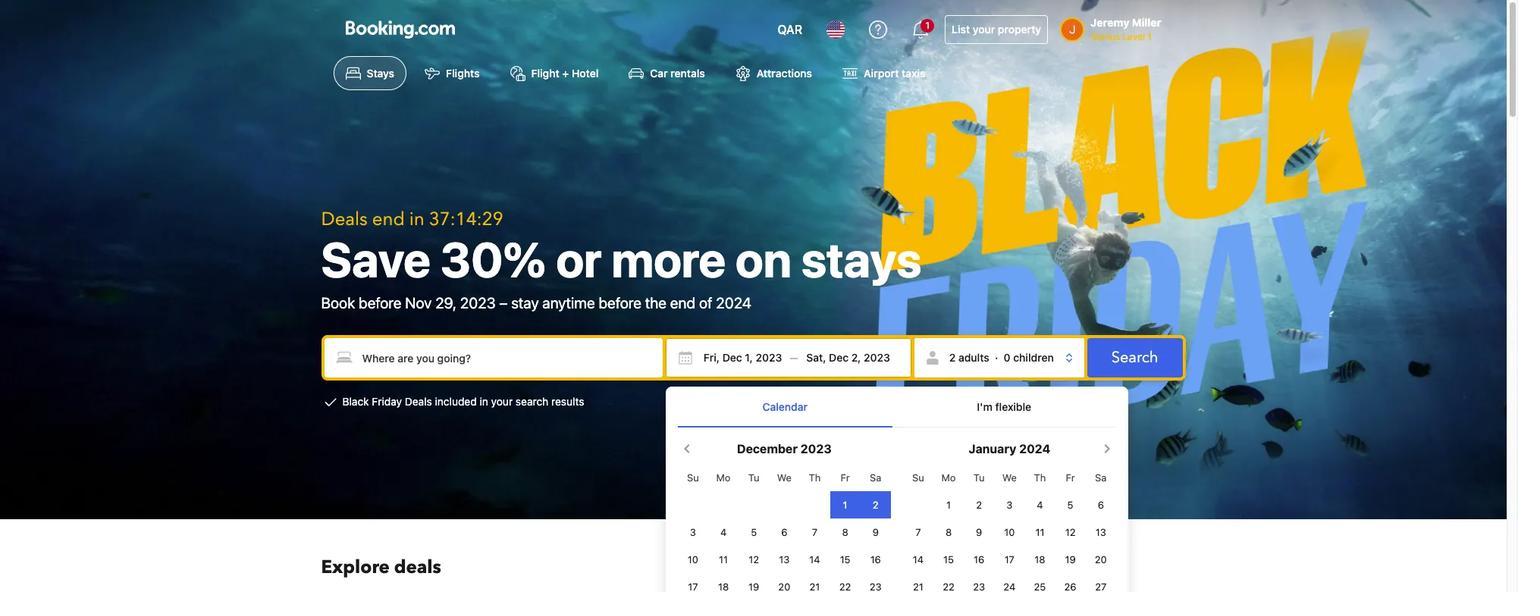 Task type: describe. For each thing, give the bounding box(es) containing it.
the
[[645, 294, 667, 312]]

or
[[556, 231, 602, 288]]

genius
[[1091, 31, 1121, 42]]

1 vertical spatial in
[[480, 395, 488, 408]]

2 for 2 december 2023 option in the bottom right of the page
[[873, 499, 879, 512]]

fr for january 2024
[[1066, 472, 1076, 484]]

9 January 2024 checkbox
[[976, 527, 983, 539]]

16 for the 16 january 2024 option
[[974, 554, 985, 566]]

taxis
[[902, 67, 926, 80]]

15 January 2024 checkbox
[[944, 554, 954, 566]]

list
[[952, 23, 970, 36]]

book
[[321, 294, 355, 312]]

8 for 8 january 2024 option
[[946, 527, 952, 539]]

airport
[[864, 67, 899, 80]]

6 for 6 option
[[782, 527, 788, 539]]

2023 right 1,
[[756, 351, 782, 364]]

Type your destination search field
[[324, 338, 663, 378]]

20 December 2023 checkbox
[[779, 581, 791, 592]]

3 for 3 checkbox
[[1007, 499, 1013, 512]]

9 for 9 december 2023 option
[[873, 527, 879, 539]]

27 January 2024 checkbox
[[1096, 581, 1107, 592]]

2 January 2024 checkbox
[[977, 499, 982, 512]]

0 horizontal spatial your
[[491, 395, 513, 408]]

miller
[[1133, 16, 1162, 29]]

2 adults · 0 children
[[950, 351, 1054, 364]]

3 December 2023 checkbox
[[690, 527, 696, 539]]

qar
[[778, 23, 803, 36]]

sa for december 2023
[[870, 472, 882, 484]]

flight + hotel
[[531, 67, 599, 80]]

sat, dec 2, 2023
[[807, 351, 891, 364]]

37:14:29
[[429, 207, 503, 232]]

sa for january 2024
[[1096, 472, 1107, 484]]

su for december 2023
[[687, 472, 699, 484]]

children
[[1014, 351, 1054, 364]]

2 December 2023 checkbox
[[873, 499, 879, 512]]

2023 right the december
[[801, 443, 832, 456]]

on
[[736, 231, 792, 288]]

i'm
[[977, 401, 993, 414]]

0
[[1004, 351, 1011, 364]]

explore
[[321, 555, 390, 580]]

18 December 2023 checkbox
[[718, 581, 729, 592]]

adults
[[959, 351, 990, 364]]

4 December 2023 checkbox
[[721, 527, 727, 539]]

dec for fri,
[[723, 351, 742, 364]]

3 January 2024 checkbox
[[1007, 499, 1013, 512]]

january 2024
[[969, 443, 1051, 456]]

–
[[499, 294, 508, 312]]

airport taxis link
[[831, 56, 938, 90]]

search
[[1112, 348, 1159, 368]]

1 button
[[903, 11, 939, 48]]

16 January 2024 checkbox
[[974, 554, 985, 566]]

booking.com online hotel reservations image
[[346, 20, 455, 39]]

black friday deals included in your search results
[[343, 395, 584, 408]]

2 for the 2 option on the right bottom of the page
[[977, 499, 982, 512]]

1 up "8 december 2023" 'checkbox'
[[843, 499, 848, 512]]

of
[[699, 294, 713, 312]]

tu for december 2023
[[749, 472, 760, 484]]

january
[[969, 443, 1017, 456]]

car rentals link
[[617, 56, 717, 90]]

21 December 2023 checkbox
[[810, 581, 820, 592]]

22 December 2023 checkbox
[[840, 581, 851, 592]]

stays
[[802, 231, 922, 288]]

13 January 2024 checkbox
[[1096, 527, 1107, 539]]

20
[[1095, 554, 1107, 566]]

12 December 2023 checkbox
[[749, 554, 759, 566]]

jeremy miller genius level 1
[[1091, 16, 1162, 42]]

attractions
[[757, 67, 813, 80]]

friday
[[372, 395, 402, 408]]

1 horizontal spatial 2024
[[1020, 443, 1051, 456]]

·
[[995, 351, 999, 364]]

11 January 2024 checkbox
[[1036, 527, 1045, 539]]

in inside deals end in 37:14:29 save 30% or more on stays book before nov 29, 2023 – stay anytime before the end of 2024
[[409, 207, 425, 232]]

5 January 2024 checkbox
[[1068, 499, 1074, 512]]

7 December 2023 checkbox
[[812, 527, 818, 539]]

29,
[[436, 294, 457, 312]]

30%
[[441, 231, 547, 288]]

11 for "11 december 2023" checkbox
[[719, 554, 728, 566]]

19
[[1066, 554, 1076, 566]]

search
[[516, 395, 549, 408]]

explore deals
[[321, 555, 441, 580]]

2024 inside deals end in 37:14:29 save 30% or more on stays book before nov 29, 2023 – stay anytime before the end of 2024
[[716, 294, 752, 312]]

2,
[[852, 351, 861, 364]]

rentals
[[671, 67, 705, 80]]

8 January 2024 checkbox
[[946, 527, 952, 539]]

th for 2023
[[809, 472, 821, 484]]

results
[[552, 395, 584, 408]]

26 January 2024 checkbox
[[1065, 581, 1077, 592]]

tu for january 2024
[[974, 472, 985, 484]]

level
[[1123, 31, 1146, 42]]

deals
[[394, 555, 441, 580]]

flights link
[[413, 56, 492, 90]]

stays link
[[333, 56, 407, 90]]

black
[[343, 395, 369, 408]]

flight + hotel link
[[498, 56, 611, 90]]

12 January 2024 checkbox
[[1066, 527, 1076, 539]]

4 for the 4 checkbox
[[1037, 499, 1044, 512]]

23 January 2024 checkbox
[[974, 581, 986, 592]]

17
[[1005, 554, 1015, 566]]

december
[[737, 443, 798, 456]]

fr for december 2023
[[841, 472, 850, 484]]

17 January 2024 checkbox
[[1005, 554, 1015, 566]]

18
[[1035, 554, 1046, 566]]



Task type: vqa. For each thing, say whether or not it's contained in the screenshot.
Hotel + Flight
no



Task type: locate. For each thing, give the bounding box(es) containing it.
0 horizontal spatial 4
[[721, 527, 727, 539]]

search button
[[1088, 338, 1183, 378]]

9 December 2023 checkbox
[[873, 527, 879, 539]]

0 horizontal spatial 2024
[[716, 294, 752, 312]]

14
[[810, 554, 821, 566], [913, 554, 924, 566]]

13 for the 13 checkbox
[[779, 554, 790, 566]]

1 7 from the left
[[812, 527, 818, 539]]

none search field containing search
[[321, 335, 1186, 592]]

0 horizontal spatial 10
[[688, 554, 699, 566]]

2024 right january
[[1020, 443, 1051, 456]]

7 for 7 checkbox
[[916, 527, 921, 539]]

0 vertical spatial in
[[409, 207, 425, 232]]

end
[[372, 207, 405, 232], [670, 294, 696, 312]]

2024
[[716, 294, 752, 312], [1020, 443, 1051, 456]]

1 inside jeremy miller genius level 1
[[1148, 31, 1152, 42]]

flight
[[531, 67, 560, 80]]

1 horizontal spatial 3
[[1007, 499, 1013, 512]]

hotel
[[572, 67, 599, 80]]

before left the
[[599, 294, 642, 312]]

january 2024 element for december
[[678, 465, 891, 592]]

13 for the 13 january 2024 checkbox
[[1096, 527, 1107, 539]]

car
[[650, 67, 668, 80]]

1 down miller
[[1148, 31, 1152, 42]]

3 up 10 option
[[1007, 499, 1013, 512]]

2 tu from the left
[[974, 472, 985, 484]]

0 vertical spatial end
[[372, 207, 405, 232]]

fri,
[[704, 351, 720, 364]]

16 for 16 december 2023 option
[[871, 554, 881, 566]]

14 for 14 december 2023 option
[[810, 554, 821, 566]]

0 horizontal spatial 12
[[749, 554, 759, 566]]

2 we from the left
[[1003, 472, 1017, 484]]

1 horizontal spatial 8
[[946, 527, 952, 539]]

1 9 from the left
[[873, 527, 879, 539]]

13 up 20 option
[[1096, 527, 1107, 539]]

15 for "15 january 2024" option
[[944, 554, 954, 566]]

1 horizontal spatial 14
[[913, 554, 924, 566]]

su up 7 checkbox
[[913, 472, 925, 484]]

3
[[1007, 499, 1013, 512], [690, 527, 696, 539]]

included
[[435, 395, 477, 408]]

mo up 4 december 2023 option
[[717, 472, 731, 484]]

1 dec from the left
[[723, 351, 742, 364]]

3 up 10 december 2023 checkbox
[[690, 527, 696, 539]]

list your property
[[952, 23, 1042, 36]]

0 horizontal spatial end
[[372, 207, 405, 232]]

1 horizontal spatial su
[[913, 472, 925, 484]]

10
[[1005, 527, 1015, 539], [688, 554, 699, 566]]

12 up 19 december 2023 checkbox
[[749, 554, 759, 566]]

15 up 22 december 2023 checkbox
[[840, 554, 851, 566]]

1 horizontal spatial 2
[[950, 351, 956, 364]]

2 16 from the left
[[974, 554, 985, 566]]

10 up 17 december 2023 option
[[688, 554, 699, 566]]

2 15 from the left
[[944, 554, 954, 566]]

17 December 2023 checkbox
[[688, 581, 698, 592]]

th down the december 2023
[[809, 472, 821, 484]]

6
[[1098, 499, 1104, 512], [782, 527, 788, 539]]

1 vertical spatial 2024
[[1020, 443, 1051, 456]]

19 December 2023 checkbox
[[749, 581, 760, 592]]

th up the 4 checkbox
[[1034, 472, 1046, 484]]

23 December 2023 checkbox
[[870, 581, 882, 592]]

calendar
[[763, 401, 808, 414]]

10 down 3 checkbox
[[1005, 527, 1015, 539]]

8 up the 15 'checkbox'
[[842, 527, 849, 539]]

tu down the december
[[749, 472, 760, 484]]

stay
[[511, 294, 539, 312]]

0 horizontal spatial 11
[[719, 554, 728, 566]]

qar button
[[769, 11, 812, 48]]

list your property link
[[945, 15, 1049, 44]]

we down the december 2023
[[777, 472, 792, 484]]

2 7 from the left
[[916, 527, 921, 539]]

6 January 2024 checkbox
[[1098, 499, 1104, 512]]

january 2024 element for january
[[903, 465, 1117, 592]]

1 vertical spatial 5
[[751, 527, 757, 539]]

1 vertical spatial 12
[[749, 554, 759, 566]]

0 horizontal spatial january 2024 element
[[678, 465, 891, 592]]

1 horizontal spatial 9
[[976, 527, 983, 539]]

1 inside button
[[926, 20, 930, 31]]

1 horizontal spatial mo
[[942, 472, 956, 484]]

car rentals
[[650, 67, 705, 80]]

20 January 2024 checkbox
[[1095, 554, 1107, 566]]

4
[[1037, 499, 1044, 512], [721, 527, 727, 539]]

22 January 2024 checkbox
[[943, 581, 955, 592]]

16 up 23 january 2024 checkbox
[[974, 554, 985, 566]]

jeremy
[[1091, 16, 1130, 29]]

1 before from the left
[[359, 294, 402, 312]]

1 horizontal spatial your
[[973, 23, 996, 36]]

1 vertical spatial end
[[670, 294, 696, 312]]

0 horizontal spatial 16
[[871, 554, 881, 566]]

1 14 from the left
[[810, 554, 821, 566]]

+
[[562, 67, 569, 80]]

9 down 2 december 2023 option in the bottom right of the page
[[873, 527, 879, 539]]

dec left the 2,
[[829, 351, 849, 364]]

0 horizontal spatial in
[[409, 207, 425, 232]]

0 horizontal spatial deals
[[321, 207, 368, 232]]

1 fr from the left
[[841, 472, 850, 484]]

sa up 2 december 2023 option in the bottom right of the page
[[870, 472, 882, 484]]

your
[[973, 23, 996, 36], [491, 395, 513, 408]]

0 horizontal spatial 2
[[873, 499, 879, 512]]

1 horizontal spatial deals
[[405, 395, 432, 408]]

stays
[[367, 67, 395, 80]]

more
[[612, 231, 726, 288]]

9 down the 2 option on the right bottom of the page
[[976, 527, 983, 539]]

15 for the 15 'checkbox'
[[840, 554, 851, 566]]

mo up "1" option at the bottom
[[942, 472, 956, 484]]

attractions link
[[724, 56, 825, 90]]

0 vertical spatial 12
[[1066, 527, 1076, 539]]

7 January 2024 checkbox
[[916, 527, 921, 539]]

1 up 8 january 2024 option
[[947, 499, 951, 512]]

svg image
[[807, 351, 822, 366]]

0 vertical spatial 6
[[1098, 499, 1104, 512]]

0 horizontal spatial tu
[[749, 472, 760, 484]]

1
[[926, 20, 930, 31], [1148, 31, 1152, 42], [843, 499, 848, 512], [947, 499, 951, 512]]

fri, dec 1, 2023
[[704, 351, 782, 364]]

3 for 3 december 2023 checkbox
[[690, 527, 696, 539]]

2 th from the left
[[1034, 472, 1046, 484]]

12 for 12 checkbox
[[749, 554, 759, 566]]

property
[[998, 23, 1042, 36]]

we for december
[[777, 472, 792, 484]]

1 horizontal spatial end
[[670, 294, 696, 312]]

2 sa from the left
[[1096, 472, 1107, 484]]

24 January 2024 checkbox
[[1004, 581, 1016, 592]]

1 horizontal spatial 10
[[1005, 527, 1015, 539]]

10 for 10 december 2023 checkbox
[[688, 554, 699, 566]]

1 su from the left
[[687, 472, 699, 484]]

21 January 2024 checkbox
[[913, 581, 924, 592]]

1 left list
[[926, 20, 930, 31]]

18 January 2024 checkbox
[[1035, 554, 1046, 566]]

16 up 23 december 2023 checkbox
[[871, 554, 881, 566]]

we up 3 checkbox
[[1003, 472, 1017, 484]]

0 vertical spatial 10
[[1005, 527, 1015, 539]]

14 up 21 december 2023 checkbox
[[810, 554, 821, 566]]

1 horizontal spatial 15
[[944, 554, 954, 566]]

su up 3 december 2023 checkbox
[[687, 472, 699, 484]]

9 for 9 checkbox
[[976, 527, 983, 539]]

0 vertical spatial 11
[[1036, 527, 1045, 539]]

2023
[[460, 294, 496, 312], [756, 351, 782, 364], [864, 351, 891, 364], [801, 443, 832, 456]]

0 horizontal spatial 13
[[779, 554, 790, 566]]

december 2023
[[737, 443, 832, 456]]

1 th from the left
[[809, 472, 821, 484]]

th
[[809, 472, 821, 484], [1034, 472, 1046, 484]]

sat,
[[807, 351, 827, 364]]

deals
[[321, 207, 368, 232], [405, 395, 432, 408]]

12
[[1066, 527, 1076, 539], [749, 554, 759, 566]]

1 mo from the left
[[717, 472, 731, 484]]

2 dec from the left
[[829, 351, 849, 364]]

svg image
[[678, 351, 693, 366]]

15
[[840, 554, 851, 566], [944, 554, 954, 566]]

fr up 1 december 2023 option
[[841, 472, 850, 484]]

in
[[409, 207, 425, 232], [480, 395, 488, 408]]

7 up 14 december 2023 option
[[812, 527, 818, 539]]

5 for 5 option
[[1068, 499, 1074, 512]]

dec for sat,
[[829, 351, 849, 364]]

0 horizontal spatial 7
[[812, 527, 818, 539]]

th for 2024
[[1034, 472, 1046, 484]]

15 December 2023 checkbox
[[840, 554, 851, 566]]

1 January 2024 checkbox
[[947, 499, 951, 512]]

before left nov
[[359, 294, 402, 312]]

1 horizontal spatial dec
[[829, 351, 849, 364]]

airport taxis
[[864, 67, 926, 80]]

dec
[[723, 351, 742, 364], [829, 351, 849, 364]]

dec left 1,
[[723, 351, 742, 364]]

8 up "15 january 2024" option
[[946, 527, 952, 539]]

13 December 2023 checkbox
[[779, 554, 790, 566]]

None search field
[[321, 335, 1186, 592]]

11 up 18 december 2023 option
[[719, 554, 728, 566]]

0 vertical spatial 5
[[1068, 499, 1074, 512]]

1 8 from the left
[[842, 527, 849, 539]]

we
[[777, 472, 792, 484], [1003, 472, 1017, 484]]

2 january 2024 element from the left
[[903, 465, 1117, 592]]

sa up 6 january 2024 "checkbox"
[[1096, 472, 1107, 484]]

i'm flexible button
[[893, 387, 1117, 427]]

0 horizontal spatial before
[[359, 294, 402, 312]]

2 left the adults
[[950, 351, 956, 364]]

8 December 2023 checkbox
[[842, 527, 849, 539]]

we for january
[[1003, 472, 1017, 484]]

19 January 2024 checkbox
[[1066, 554, 1076, 566]]

1 horizontal spatial before
[[599, 294, 642, 312]]

tab list
[[678, 387, 1117, 428]]

1 horizontal spatial 5
[[1068, 499, 1074, 512]]

10 January 2024 checkbox
[[1005, 527, 1015, 539]]

1 we from the left
[[777, 472, 792, 484]]

14 January 2024 checkbox
[[913, 554, 924, 566]]

0 horizontal spatial th
[[809, 472, 821, 484]]

0 vertical spatial 2024
[[716, 294, 752, 312]]

2023 left –
[[460, 294, 496, 312]]

6 up the 13 checkbox
[[782, 527, 788, 539]]

su
[[687, 472, 699, 484], [913, 472, 925, 484]]

2023 inside deals end in 37:14:29 save 30% or more on stays book before nov 29, 2023 – stay anytime before the end of 2024
[[460, 294, 496, 312]]

january 2024 element
[[678, 465, 891, 592], [903, 465, 1117, 592]]

11 down the 4 checkbox
[[1036, 527, 1045, 539]]

1 january 2024 element from the left
[[678, 465, 891, 592]]

2 14 from the left
[[913, 554, 924, 566]]

5 for 5 checkbox
[[751, 527, 757, 539]]

1 horizontal spatial 6
[[1098, 499, 1104, 512]]

2 horizontal spatial 2
[[977, 499, 982, 512]]

anytime
[[543, 294, 595, 312]]

tu up the 2 option on the right bottom of the page
[[974, 472, 985, 484]]

0 horizontal spatial 3
[[690, 527, 696, 539]]

25 January 2024 checkbox
[[1034, 581, 1046, 592]]

6 for 6 january 2024 "checkbox"
[[1098, 499, 1104, 512]]

1 vertical spatial 4
[[721, 527, 727, 539]]

1 vertical spatial deals
[[405, 395, 432, 408]]

your right list
[[973, 23, 996, 36]]

10 for 10 option
[[1005, 527, 1015, 539]]

flexible
[[996, 401, 1032, 414]]

0 horizontal spatial sa
[[870, 472, 882, 484]]

13 up 20 december 2023 checkbox
[[779, 554, 790, 566]]

in left 37:14:29
[[409, 207, 425, 232]]

12 for 12 january 2024 option
[[1066, 527, 1076, 539]]

2 before from the left
[[599, 294, 642, 312]]

0 horizontal spatial 8
[[842, 527, 849, 539]]

0 horizontal spatial dec
[[723, 351, 742, 364]]

1,
[[745, 351, 753, 364]]

0 horizontal spatial we
[[777, 472, 792, 484]]

0 horizontal spatial 9
[[873, 527, 879, 539]]

1 horizontal spatial 13
[[1096, 527, 1107, 539]]

5 December 2023 checkbox
[[751, 527, 757, 539]]

1 sa from the left
[[870, 472, 882, 484]]

your left search
[[491, 395, 513, 408]]

0 horizontal spatial fr
[[841, 472, 850, 484]]

0 horizontal spatial 5
[[751, 527, 757, 539]]

save
[[321, 231, 431, 288]]

4 up the 11 january 2024 checkbox
[[1037, 499, 1044, 512]]

fr up 5 option
[[1066, 472, 1076, 484]]

7 up 14 option on the bottom right of the page
[[916, 527, 921, 539]]

1 vertical spatial your
[[491, 395, 513, 408]]

1 vertical spatial 6
[[782, 527, 788, 539]]

1 vertical spatial 10
[[688, 554, 699, 566]]

15 up 22 january 2024 option
[[944, 554, 954, 566]]

1 15 from the left
[[840, 554, 851, 566]]

2 up 9 checkbox
[[977, 499, 982, 512]]

1 tu from the left
[[749, 472, 760, 484]]

0 horizontal spatial 14
[[810, 554, 821, 566]]

1 December 2023 checkbox
[[843, 499, 848, 512]]

2 mo from the left
[[942, 472, 956, 484]]

14 up 21 january 2024 option
[[913, 554, 924, 566]]

deals inside deals end in 37:14:29 save 30% or more on stays book before nov 29, 2023 – stay anytime before the end of 2024
[[321, 207, 368, 232]]

6 December 2023 checkbox
[[782, 527, 788, 539]]

2 su from the left
[[913, 472, 925, 484]]

5 up 12 january 2024 option
[[1068, 499, 1074, 512]]

6 up the 13 january 2024 checkbox
[[1098, 499, 1104, 512]]

0 vertical spatial 13
[[1096, 527, 1107, 539]]

4 for 4 december 2023 option
[[721, 527, 727, 539]]

1 horizontal spatial january 2024 element
[[903, 465, 1117, 592]]

1 horizontal spatial tu
[[974, 472, 985, 484]]

1 vertical spatial 3
[[690, 527, 696, 539]]

13
[[1096, 527, 1107, 539], [779, 554, 790, 566]]

deals end in 37:14:29 save 30% or more on stays book before nov 29, 2023 – stay anytime before the end of 2024
[[321, 207, 922, 312]]

1 horizontal spatial 11
[[1036, 527, 1045, 539]]

flights
[[446, 67, 480, 80]]

0 vertical spatial 4
[[1037, 499, 1044, 512]]

1 horizontal spatial th
[[1034, 472, 1046, 484]]

1 16 from the left
[[871, 554, 881, 566]]

10 December 2023 checkbox
[[688, 554, 699, 566]]

0 horizontal spatial su
[[687, 472, 699, 484]]

su for january 2024
[[913, 472, 925, 484]]

14 December 2023 checkbox
[[810, 554, 821, 566]]

1 horizontal spatial 12
[[1066, 527, 1076, 539]]

in right the included
[[480, 395, 488, 408]]

0 horizontal spatial 6
[[782, 527, 788, 539]]

before
[[359, 294, 402, 312], [599, 294, 642, 312]]

2024 right 'of'
[[716, 294, 752, 312]]

2 fr from the left
[[1066, 472, 1076, 484]]

1 horizontal spatial we
[[1003, 472, 1017, 484]]

4 up "11 december 2023" checkbox
[[721, 527, 727, 539]]

2 8 from the left
[[946, 527, 952, 539]]

2 9 from the left
[[976, 527, 983, 539]]

nov
[[405, 294, 432, 312]]

1 horizontal spatial sa
[[1096, 472, 1107, 484]]

mo for december 2023
[[717, 472, 731, 484]]

5
[[1068, 499, 1074, 512], [751, 527, 757, 539]]

14 for 14 option on the bottom right of the page
[[913, 554, 924, 566]]

1 horizontal spatial 7
[[916, 527, 921, 539]]

fr
[[841, 472, 850, 484], [1066, 472, 1076, 484]]

11
[[1036, 527, 1045, 539], [719, 554, 728, 566]]

9
[[873, 527, 879, 539], [976, 527, 983, 539]]

i'm flexible
[[977, 401, 1032, 414]]

mo for january 2024
[[942, 472, 956, 484]]

11 for the 11 january 2024 checkbox
[[1036, 527, 1045, 539]]

12 up 19 january 2024 option
[[1066, 527, 1076, 539]]

8
[[842, 527, 849, 539], [946, 527, 952, 539]]

0 horizontal spatial 15
[[840, 554, 851, 566]]

1 horizontal spatial 4
[[1037, 499, 1044, 512]]

1 vertical spatial 11
[[719, 554, 728, 566]]

0 vertical spatial 3
[[1007, 499, 1013, 512]]

1 horizontal spatial in
[[480, 395, 488, 408]]

1 vertical spatial 13
[[779, 554, 790, 566]]

calendar button
[[678, 387, 893, 427]]

2 up 9 december 2023 option
[[873, 499, 879, 512]]

11 December 2023 checkbox
[[719, 554, 728, 566]]

sa
[[870, 472, 882, 484], [1096, 472, 1107, 484]]

8 for "8 december 2023" 'checkbox'
[[842, 527, 849, 539]]

7 for 7 "option"
[[812, 527, 818, 539]]

0 horizontal spatial mo
[[717, 472, 731, 484]]

2
[[950, 351, 956, 364], [873, 499, 879, 512], [977, 499, 982, 512]]

tab list containing calendar
[[678, 387, 1117, 428]]

2023 right the 2,
[[864, 351, 891, 364]]

1 horizontal spatial 16
[[974, 554, 985, 566]]

0 vertical spatial your
[[973, 23, 996, 36]]

0 vertical spatial deals
[[321, 207, 368, 232]]

5 up 12 checkbox
[[751, 527, 757, 539]]

4 January 2024 checkbox
[[1037, 499, 1044, 512]]

16 December 2023 checkbox
[[871, 554, 881, 566]]

1 horizontal spatial fr
[[1066, 472, 1076, 484]]



